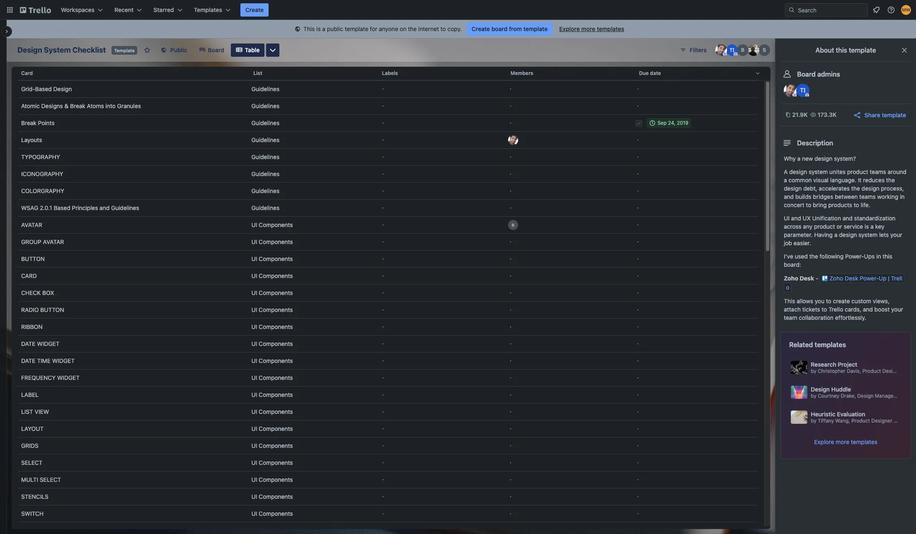 Task type: locate. For each thing, give the bounding box(es) containing it.
and
[[784, 193, 794, 200], [100, 204, 110, 212], [792, 215, 801, 222], [843, 215, 853, 222], [863, 306, 873, 313]]

system inside ui and ux unification and standardization across any product or service is a key parameter. having a design system lets your job easier.
[[859, 231, 878, 238]]

teams up reduces
[[870, 168, 887, 175]]

members
[[511, 70, 534, 76]]

0 vertical spatial create
[[246, 6, 264, 13]]

power- right the 'following'
[[846, 253, 865, 260]]

18 row from the top
[[18, 353, 759, 370]]

board left table "link"
[[208, 46, 224, 53]]

ui for ribbon
[[252, 323, 257, 331]]

components for card
[[259, 272, 293, 280]]

10 row from the top
[[18, 216, 759, 234]]

layout link
[[21, 421, 245, 438]]

@ inside research project by christopher davis, product designer @ tre
[[905, 368, 910, 374]]

1 vertical spatial in
[[877, 253, 881, 260]]

components for grids
[[259, 443, 293, 450]]

by inside research project by christopher davis, product designer @ tre
[[811, 368, 817, 374]]

this member is an admin of this board. image for middle rahul (rahuljr) icon
[[793, 93, 797, 97]]

@
[[905, 368, 910, 374], [897, 393, 902, 399], [894, 418, 899, 424]]

switch to… image
[[6, 6, 14, 14]]

3 components from the top
[[259, 255, 293, 263]]

row
[[18, 63, 765, 83], [18, 80, 759, 98], [18, 97, 759, 115], [18, 114, 759, 132], [18, 131, 759, 149], [18, 148, 759, 166], [18, 165, 759, 183], [18, 182, 759, 200], [18, 199, 759, 217], [18, 216, 759, 234], [18, 233, 759, 251], [18, 250, 759, 268], [18, 267, 759, 285], [18, 284, 759, 302], [18, 301, 759, 319], [18, 319, 759, 336], [18, 336, 759, 353], [18, 353, 759, 370], [18, 370, 759, 387], [18, 387, 759, 404], [18, 404, 759, 421], [18, 421, 759, 438], [18, 438, 759, 455], [18, 455, 759, 472], [18, 472, 759, 489], [18, 489, 759, 506], [18, 506, 759, 523], [18, 523, 759, 535]]

2 vertical spatial by
[[811, 418, 817, 424]]

18 components from the top
[[259, 511, 293, 518]]

this up attach
[[784, 298, 796, 305]]

0 vertical spatial explore more templates link
[[555, 22, 630, 36]]

0 horizontal spatial create
[[246, 6, 264, 13]]

for
[[370, 25, 378, 32]]

@ inside heuristic evaluation by tiffany wang, product designer @ trello
[[894, 418, 899, 424]]

1 vertical spatial more
[[836, 439, 850, 446]]

and down custom
[[863, 306, 873, 313]]

product for project
[[863, 368, 881, 374]]

28 row from the top
[[18, 523, 759, 535]]

grid-based design
[[21, 85, 72, 92]]

create board from template link
[[467, 22, 553, 36]]

components for date time widget
[[259, 357, 293, 365]]

zoho
[[784, 275, 799, 282], [830, 275, 844, 282]]

0 horizontal spatial based
[[35, 85, 52, 92]]

0 horizontal spatial is
[[316, 25, 321, 32]]

10 components from the top
[[259, 374, 293, 382]]

9 row from the top
[[18, 199, 759, 217]]

0 vertical spatial board
[[208, 46, 224, 53]]

button down box
[[40, 306, 64, 314]]

1 horizontal spatial more
[[836, 439, 850, 446]]

1 components from the top
[[259, 221, 293, 229]]

trello inspiration (inspiringtaco) image
[[727, 44, 738, 56], [797, 84, 810, 97]]

pravin arokyaraj (pravinarokyaraj) image
[[748, 44, 760, 56]]

13 row from the top
[[18, 267, 759, 285]]

13 ui components from the top
[[252, 425, 293, 433]]

in
[[900, 193, 905, 200], [877, 253, 881, 260]]

b for the bottommost balakrishnan.m (balakrishnanm3) image
[[512, 223, 515, 228]]

row containing avatar
[[18, 216, 759, 234]]

template right the share on the top of page
[[882, 111, 907, 118]]

tickets
[[803, 306, 820, 313]]

power- left |
[[860, 275, 879, 282]]

zoho inside zoho desk power-up | trell o
[[830, 275, 844, 282]]

trello for evaluation
[[900, 418, 913, 424]]

1 horizontal spatial in
[[900, 193, 905, 200]]

designer
[[883, 368, 904, 374], [872, 418, 893, 424]]

rahul (rahuljr) image
[[716, 44, 727, 56], [784, 84, 798, 97], [508, 135, 518, 145]]

this
[[304, 25, 315, 32], [784, 298, 796, 305]]

design inside row
[[53, 85, 72, 92]]

bridges
[[813, 193, 834, 200]]

ui components for ribbon
[[252, 323, 293, 331]]

0 horizontal spatial break
[[21, 119, 36, 126]]

ribbon
[[21, 323, 43, 331]]

create for create board from template
[[472, 25, 490, 32]]

row containing card
[[18, 63, 765, 83]]

widget
[[37, 340, 60, 348], [52, 357, 75, 365], [57, 374, 80, 382]]

1 vertical spatial designer
[[872, 418, 893, 424]]

share
[[865, 111, 881, 118]]

unification
[[813, 215, 841, 222]]

widget inside 'link'
[[37, 340, 60, 348]]

by left courtney
[[811, 393, 817, 399]]

design up &
[[53, 85, 72, 92]]

row containing typography
[[18, 148, 759, 166]]

9 ui components from the top
[[252, 357, 293, 365]]

components for radio button
[[259, 306, 293, 314]]

21 row from the top
[[18, 404, 759, 421]]

to down builds
[[806, 202, 812, 209]]

1 horizontal spatial is
[[865, 223, 869, 230]]

the up process,
[[887, 177, 895, 184]]

date time widget
[[21, 357, 75, 365]]

your right boost in the right of the page
[[892, 306, 904, 313]]

0 vertical spatial @
[[905, 368, 910, 374]]

break
[[70, 102, 85, 109], [21, 119, 36, 126]]

guidelines for wsag 2.0.1 based principles and guidelines
[[252, 204, 280, 212]]

power- inside zoho desk power-up | trell o
[[860, 275, 879, 282]]

in right ups
[[877, 253, 881, 260]]

2 by from the top
[[811, 393, 817, 399]]

22 row from the top
[[18, 421, 759, 438]]

@ for project
[[905, 368, 910, 374]]

based up designs
[[35, 85, 52, 92]]

ui for switch
[[252, 511, 257, 518]]

0 vertical spatial based
[[35, 85, 52, 92]]

around
[[888, 168, 907, 175]]

ui for list view
[[252, 408, 257, 416]]

27 row from the top
[[18, 506, 759, 523]]

select down grids
[[21, 460, 42, 467]]

explore more templates for the bottommost the explore more templates link
[[815, 439, 878, 446]]

5 ui components from the top
[[252, 289, 293, 297]]

ui for date widget
[[252, 340, 257, 348]]

widget right time
[[52, 357, 75, 365]]

0 horizontal spatial product
[[814, 223, 836, 230]]

ui
[[784, 215, 790, 222], [252, 221, 257, 229], [252, 238, 257, 246], [252, 255, 257, 263], [252, 272, 257, 280], [252, 289, 257, 297], [252, 306, 257, 314], [252, 323, 257, 331], [252, 340, 257, 348], [252, 357, 257, 365], [252, 374, 257, 382], [252, 391, 257, 399], [252, 408, 257, 416], [252, 425, 257, 433], [252, 443, 257, 450], [252, 460, 257, 467], [252, 477, 257, 484], [252, 494, 257, 501], [252, 511, 257, 518]]

row containing label
[[18, 387, 759, 404]]

button down group
[[21, 255, 45, 263]]

components for group avatar
[[259, 238, 293, 246]]

product right davis, at bottom
[[863, 368, 881, 374]]

sep
[[658, 120, 667, 126]]

star or unstar board image
[[144, 47, 150, 53]]

3 row from the top
[[18, 97, 759, 115]]

17 row from the top
[[18, 336, 759, 353]]

select link
[[21, 455, 245, 472]]

trello
[[829, 306, 844, 313], [903, 393, 916, 399], [900, 418, 913, 424]]

14 ui components from the top
[[252, 443, 293, 450]]

0 vertical spatial b
[[741, 47, 745, 53]]

based right 2.0.1
[[54, 204, 70, 212]]

guidelines for colorgraphy
[[252, 187, 280, 195]]

your right lets
[[891, 231, 903, 238]]

trello inside heuristic evaluation by tiffany wang, product designer @ trello
[[900, 418, 913, 424]]

1 vertical spatial this
[[784, 298, 796, 305]]

1 horizontal spatial balakrishnan.m (balakrishnanm3) image
[[737, 44, 749, 56]]

1 vertical spatial @
[[897, 393, 902, 399]]

create up table
[[246, 6, 264, 13]]

15 components from the top
[[259, 460, 293, 467]]

173.3k
[[818, 111, 837, 118]]

2 vertical spatial @
[[894, 418, 899, 424]]

0 vertical spatial avatar
[[21, 221, 42, 229]]

product inside heuristic evaluation by tiffany wang, product designer @ trello
[[852, 418, 870, 424]]

in down process,
[[900, 193, 905, 200]]

a design system unites product teams around a common visual language. it reduces the design debt, accelerates the design process, and builds bridges between teams working in concert to bring products to life.
[[784, 168, 907, 209]]

2 vertical spatial widget
[[57, 374, 80, 382]]

1 vertical spatial break
[[21, 119, 36, 126]]

components for check box
[[259, 289, 293, 297]]

iconography
[[21, 170, 63, 177]]

in inside a design system unites product teams around a common visual language. it reduces the design debt, accelerates the design process, and builds bridges between teams working in concert to bring products to life.
[[900, 193, 905, 200]]

row containing multi select
[[18, 472, 759, 489]]

23 row from the top
[[18, 438, 759, 455]]

by left tiffany
[[811, 418, 817, 424]]

system down key
[[859, 231, 878, 238]]

ui components
[[252, 221, 293, 229], [252, 238, 293, 246], [252, 255, 293, 263], [252, 272, 293, 280], [252, 289, 293, 297], [252, 306, 293, 314], [252, 323, 293, 331], [252, 340, 293, 348], [252, 357, 293, 365], [252, 374, 293, 382], [252, 391, 293, 399], [252, 408, 293, 416], [252, 425, 293, 433], [252, 443, 293, 450], [252, 460, 293, 467], [252, 477, 293, 484], [252, 494, 293, 501], [252, 511, 293, 518]]

14 row from the top
[[18, 284, 759, 302]]

24 row from the top
[[18, 455, 759, 472]]

4 components from the top
[[259, 272, 293, 280]]

1 horizontal spatial explore more templates
[[815, 439, 878, 446]]

16 row from the top
[[18, 319, 759, 336]]

create left board on the top of page
[[472, 25, 490, 32]]

designer down manager
[[872, 418, 893, 424]]

widget for frequency
[[57, 374, 80, 382]]

ui components for label
[[252, 391, 293, 399]]

share template
[[865, 111, 907, 118]]

@ inside design huddle by courtney drake, design manager @ trello
[[897, 393, 902, 399]]

views,
[[873, 298, 890, 305]]

desk inside zoho desk power-up | trell o
[[845, 275, 859, 282]]

is inside ui and ux unification and standardization across any product or service is a key parameter. having a design system lets your job easier.
[[865, 223, 869, 230]]

1 vertical spatial explore more templates
[[815, 439, 878, 446]]

3 by from the top
[[811, 418, 817, 424]]

in inside i've used the following power-ups in this board:
[[877, 253, 881, 260]]

and inside a design system unites product teams around a common visual language. it reduces the design debt, accelerates the design process, and builds bridges between teams working in concert to bring products to life.
[[784, 193, 794, 200]]

1 vertical spatial board
[[798, 71, 816, 78]]

15 ui components from the top
[[252, 460, 293, 467]]

labels button
[[379, 63, 507, 83]]

widget down date time widget
[[57, 374, 80, 382]]

1 desk from the left
[[800, 275, 814, 282]]

4 row from the top
[[18, 114, 759, 132]]

date time widget link
[[21, 353, 245, 370]]

4 ui components from the top
[[252, 272, 293, 280]]

table
[[12, 63, 771, 535]]

date left time
[[21, 357, 35, 365]]

1 horizontal spatial create
[[472, 25, 490, 32]]

design
[[815, 155, 833, 162], [790, 168, 808, 175], [784, 185, 802, 192], [862, 185, 880, 192], [839, 231, 857, 238]]

designer inside research project by christopher davis, product designer @ tre
[[883, 368, 904, 374]]

1 horizontal spatial product
[[848, 168, 869, 175]]

ui components for frequency widget
[[252, 374, 293, 382]]

0 vertical spatial designer
[[883, 368, 904, 374]]

layout
[[21, 425, 44, 433]]

is down standardization
[[865, 223, 869, 230]]

switch link
[[21, 506, 245, 523]]

1 vertical spatial product
[[814, 223, 836, 230]]

having
[[815, 231, 833, 238]]

0 vertical spatial templates
[[597, 25, 625, 32]]

row containing check box
[[18, 284, 759, 302]]

template right from
[[524, 25, 548, 32]]

filters
[[690, 46, 707, 53]]

0 vertical spatial date
[[21, 340, 35, 348]]

6 ui components from the top
[[252, 306, 293, 314]]

@ down manager
[[894, 418, 899, 424]]

lets
[[880, 231, 889, 238]]

1 horizontal spatial this
[[883, 253, 893, 260]]

0 vertical spatial widget
[[37, 340, 60, 348]]

0 horizontal spatial this
[[304, 25, 315, 32]]

designer left tre
[[883, 368, 904, 374]]

guidelines
[[252, 85, 280, 92], [252, 102, 280, 109], [252, 119, 280, 126], [252, 136, 280, 143], [252, 153, 280, 160], [252, 170, 280, 177], [252, 187, 280, 195], [111, 204, 139, 212], [252, 204, 280, 212]]

0 horizontal spatial explore more templates
[[560, 25, 625, 32]]

this right about
[[836, 46, 848, 54]]

guidelines for typography
[[252, 153, 280, 160]]

b inside row
[[512, 223, 515, 228]]

board link
[[194, 44, 229, 57]]

0 vertical spatial your
[[891, 231, 903, 238]]

0 vertical spatial balakrishnan.m (balakrishnanm3) image
[[737, 44, 749, 56]]

1 vertical spatial product
[[852, 418, 870, 424]]

21.9k
[[793, 111, 808, 118]]

this inside i've used the following power-ups in this board:
[[883, 253, 893, 260]]

0 horizontal spatial rahul (rahuljr) image
[[508, 135, 518, 145]]

trello inspiration (inspiringtaco) image down board admins
[[797, 84, 810, 97]]

0 vertical spatial more
[[582, 25, 596, 32]]

11 components from the top
[[259, 391, 293, 399]]

1 horizontal spatial this
[[784, 298, 796, 305]]

3 ui components from the top
[[252, 255, 293, 263]]

0 vertical spatial product
[[848, 168, 869, 175]]

0 vertical spatial teams
[[870, 168, 887, 175]]

8 ui components from the top
[[252, 340, 293, 348]]

more for the bottommost the explore more templates link
[[836, 439, 850, 446]]

desk down i've used the following power-ups in this board:
[[845, 275, 859, 282]]

back to home image
[[20, 3, 51, 17]]

avatar up group
[[21, 221, 42, 229]]

0 horizontal spatial this
[[836, 46, 848, 54]]

row containing grids
[[18, 438, 759, 455]]

ui components for button
[[252, 255, 293, 263]]

system inside a design system unites product teams around a common visual language. it reduces the design debt, accelerates the design process, and builds bridges between teams working in concert to bring products to life.
[[809, 168, 828, 175]]

components for ribbon
[[259, 323, 293, 331]]

select right multi
[[40, 477, 61, 484]]

this right sm image
[[304, 25, 315, 32]]

0 vertical spatial product
[[863, 368, 881, 374]]

evaluation
[[837, 411, 866, 418]]

2 vertical spatial trello
[[900, 418, 913, 424]]

0 horizontal spatial zoho
[[784, 275, 799, 282]]

2 components from the top
[[259, 238, 293, 246]]

1 zoho from the left
[[784, 275, 799, 282]]

2 vertical spatial templates
[[851, 439, 878, 446]]

1 horizontal spatial desk
[[845, 275, 859, 282]]

0 horizontal spatial b button
[[503, 217, 631, 233]]

reduces
[[863, 177, 885, 184]]

boost
[[875, 306, 890, 313]]

by inside design huddle by courtney drake, design manager @ trello
[[811, 393, 817, 399]]

1 horizontal spatial zoho
[[830, 275, 844, 282]]

1 vertical spatial b
[[512, 223, 515, 228]]

avatar right group
[[43, 238, 64, 246]]

between
[[835, 193, 858, 200]]

2 horizontal spatial rahul (rahuljr) image
[[784, 84, 798, 97]]

1 vertical spatial power-
[[860, 275, 879, 282]]

25 row from the top
[[18, 472, 759, 489]]

tiffany
[[818, 418, 834, 424]]

ui for card
[[252, 272, 257, 280]]

product up having
[[814, 223, 836, 230]]

row containing date time widget
[[18, 353, 759, 370]]

1 vertical spatial date
[[21, 357, 35, 365]]

2 date from the top
[[21, 357, 35, 365]]

guidelines for break points
[[252, 119, 280, 126]]

template left for
[[345, 25, 369, 32]]

ui components for grids
[[252, 443, 293, 450]]

break down "atomic"
[[21, 119, 36, 126]]

0 vertical spatial by
[[811, 368, 817, 374]]

1 vertical spatial is
[[865, 223, 869, 230]]

1 horizontal spatial explore more templates link
[[815, 438, 878, 447]]

0 horizontal spatial in
[[877, 253, 881, 260]]

15 row from the top
[[18, 301, 759, 319]]

@ for huddle
[[897, 393, 902, 399]]

10 ui components from the top
[[252, 374, 293, 382]]

a left public
[[322, 25, 326, 32]]

components for multi select
[[259, 477, 293, 484]]

this for this allows you to create custom views, attach tickets to trello cards, and boost your team collaboration effortlessly.
[[784, 298, 796, 305]]

by left christopher
[[811, 368, 817, 374]]

12 ui components from the top
[[252, 408, 293, 416]]

0 vertical spatial is
[[316, 25, 321, 32]]

create inside button
[[246, 6, 264, 13]]

2 horizontal spatial templates
[[851, 439, 878, 446]]

1 vertical spatial rahul (rahuljr) image
[[784, 84, 798, 97]]

a inside a design system unites product teams around a common visual language. it reduces the design debt, accelerates the design process, and builds bridges between teams working in concert to bring products to life.
[[784, 177, 787, 184]]

ui and ux unification and standardization across any product or service is a key parameter. having a design system lets your job easier.
[[784, 215, 903, 247]]

by for design huddle
[[811, 393, 817, 399]]

12 row from the top
[[18, 250, 759, 268]]

or
[[837, 223, 843, 230]]

templates for left the explore more templates link
[[597, 25, 625, 32]]

9 components from the top
[[259, 357, 293, 365]]

teams up life.
[[860, 193, 876, 200]]

starred
[[154, 6, 174, 13]]

2 zoho from the left
[[830, 275, 844, 282]]

product
[[848, 168, 869, 175], [814, 223, 836, 230]]

19 row from the top
[[18, 370, 759, 387]]

0 vertical spatial rahul (rahuljr) image
[[716, 44, 727, 56]]

search image
[[789, 7, 795, 13]]

7 ui components from the top
[[252, 323, 293, 331]]

ui for group avatar
[[252, 238, 257, 246]]

date
[[650, 70, 661, 76]]

7 row from the top
[[18, 165, 759, 183]]

components for layout
[[259, 425, 293, 433]]

board inside board link
[[208, 46, 224, 53]]

explore for left the explore more templates link
[[560, 25, 580, 32]]

box
[[42, 289, 54, 297]]

date inside 'link'
[[21, 340, 35, 348]]

ui for label
[[252, 391, 257, 399]]

20 row from the top
[[18, 387, 759, 404]]

research project by christopher davis, product designer @ tre
[[811, 361, 917, 374]]

s button
[[759, 44, 771, 56]]

designer inside heuristic evaluation by tiffany wang, product designer @ trello
[[872, 418, 893, 424]]

switch
[[21, 511, 44, 518]]

26 row from the top
[[18, 489, 759, 506]]

templates for the bottommost the explore more templates link
[[851, 439, 878, 446]]

break right &
[[70, 102, 85, 109]]

1 horizontal spatial system
[[859, 231, 878, 238]]

@ right manager
[[897, 393, 902, 399]]

to left life.
[[854, 202, 860, 209]]

1 horizontal spatial b
[[741, 47, 745, 53]]

2019
[[677, 120, 689, 126]]

1 vertical spatial explore
[[815, 439, 835, 446]]

6 row from the top
[[18, 148, 759, 166]]

0 horizontal spatial system
[[809, 168, 828, 175]]

product
[[863, 368, 881, 374], [852, 418, 870, 424]]

@ left tre
[[905, 368, 910, 374]]

desk left "-"
[[800, 275, 814, 282]]

open information menu image
[[887, 6, 896, 14]]

a down or
[[835, 231, 838, 238]]

primary element
[[0, 0, 917, 20]]

2 desk from the left
[[845, 275, 859, 282]]

into
[[106, 102, 116, 109]]

1 horizontal spatial based
[[54, 204, 70, 212]]

1 ui components from the top
[[252, 221, 293, 229]]

trello inside design huddle by courtney drake, design manager @ trello
[[903, 393, 916, 399]]

list
[[21, 408, 33, 416]]

attach
[[784, 306, 801, 313]]

product up it
[[848, 168, 869, 175]]

0 vertical spatial explore
[[560, 25, 580, 32]]

balakrishnan.m (balakrishnanm3) image
[[737, 44, 749, 56], [508, 220, 518, 230]]

17 components from the top
[[259, 494, 293, 501]]

the
[[408, 25, 417, 32], [887, 177, 895, 184], [852, 185, 860, 192], [810, 253, 818, 260]]

6 components from the top
[[259, 306, 293, 314]]

row containing radio button
[[18, 301, 759, 319]]

0 vertical spatial trello
[[829, 306, 844, 313]]

widget up date time widget
[[37, 340, 60, 348]]

power-
[[846, 253, 865, 260], [860, 275, 879, 282]]

12 components from the top
[[259, 408, 293, 416]]

13 components from the top
[[259, 425, 293, 433]]

1 vertical spatial this
[[883, 253, 893, 260]]

grid-based design link
[[21, 81, 245, 97]]

b for the topmost balakrishnan.m (balakrishnanm3) image
[[741, 47, 745, 53]]

16 components from the top
[[259, 477, 293, 484]]

1 vertical spatial your
[[892, 306, 904, 313]]

8 row from the top
[[18, 182, 759, 200]]

design inside board name text field
[[17, 46, 42, 54]]

date
[[21, 340, 35, 348], [21, 357, 35, 365]]

1 date from the top
[[21, 340, 35, 348]]

frequency widget link
[[21, 370, 245, 387]]

components for button
[[259, 255, 293, 263]]

16 ui components from the top
[[252, 477, 293, 484]]

1 horizontal spatial trello inspiration (inspiringtaco) image
[[797, 84, 810, 97]]

8 components from the top
[[259, 340, 293, 348]]

1 vertical spatial avatar
[[43, 238, 64, 246]]

ui for date time widget
[[252, 357, 257, 365]]

this member is an admin of this board. image for the left "trello inspiration (inspiringtaco)" image
[[734, 52, 738, 56]]

design left huddle
[[811, 386, 830, 393]]

1 horizontal spatial explore
[[815, 439, 835, 446]]

a down a
[[784, 177, 787, 184]]

break inside atomic designs & break atoms into granules link
[[70, 102, 85, 109]]

design down service
[[839, 231, 857, 238]]

components
[[259, 221, 293, 229], [259, 238, 293, 246], [259, 255, 293, 263], [259, 272, 293, 280], [259, 289, 293, 297], [259, 306, 293, 314], [259, 323, 293, 331], [259, 340, 293, 348], [259, 357, 293, 365], [259, 374, 293, 382], [259, 391, 293, 399], [259, 408, 293, 416], [259, 425, 293, 433], [259, 443, 293, 450], [259, 460, 293, 467], [259, 477, 293, 484], [259, 494, 293, 501], [259, 511, 293, 518]]

trello inspiration (inspiringtaco) image left the pravin arokyaraj (pravinarokyaraj) icon
[[727, 44, 738, 56]]

components for date widget
[[259, 340, 293, 348]]

11 row from the top
[[18, 233, 759, 251]]

a
[[784, 168, 788, 175]]

debt,
[[804, 185, 818, 192]]

template right about
[[849, 46, 877, 54]]

list view
[[21, 408, 49, 416]]

zoho for power-
[[830, 275, 844, 282]]

sep 24, 2019
[[658, 120, 689, 126]]

trell
[[892, 275, 903, 282]]

0 vertical spatial b button
[[737, 44, 749, 56]]

table containing grid-based design
[[12, 63, 771, 535]]

1 vertical spatial trello
[[903, 393, 916, 399]]

and up concert
[[784, 193, 794, 200]]

atomic designs & break atoms into granules link
[[21, 98, 245, 114]]

1 horizontal spatial avatar
[[43, 238, 64, 246]]

2 ui components from the top
[[252, 238, 293, 246]]

2 row from the top
[[18, 80, 759, 98]]

maria williams (mariawilliams94) image
[[902, 5, 912, 15]]

date down the 'ribbon'
[[21, 340, 35, 348]]

this inside this allows you to create custom views, attach tickets to trello cards, and boost your team collaboration effortlessly.
[[784, 298, 796, 305]]

0 horizontal spatial balakrishnan.m (balakrishnanm3) image
[[508, 220, 518, 230]]

explore more templates link
[[555, 22, 630, 36], [815, 438, 878, 447]]

design down reduces
[[862, 185, 880, 192]]

this member is an admin of this board. image for the bottommost "trello inspiration (inspiringtaco)" image
[[806, 93, 810, 97]]

0 horizontal spatial more
[[582, 25, 596, 32]]

this right ups
[[883, 253, 893, 260]]

trello inside this allows you to create custom views, attach tickets to trello cards, and boost your team collaboration effortlessly.
[[829, 306, 844, 313]]

0 horizontal spatial b
[[512, 223, 515, 228]]

board left admins
[[798, 71, 816, 78]]

principles
[[72, 204, 98, 212]]

b button
[[737, 44, 749, 56], [503, 217, 631, 233]]

davis,
[[847, 368, 862, 374]]

product right wang, at the right bottom
[[852, 418, 870, 424]]

this is a public template for anyone on the internet to copy.
[[304, 25, 462, 32]]

17 ui components from the top
[[252, 494, 293, 501]]

working
[[878, 193, 899, 200]]

by inside heuristic evaluation by tiffany wang, product designer @ trello
[[811, 418, 817, 424]]

18 ui components from the top
[[252, 511, 293, 518]]

design system checklist
[[17, 46, 106, 54]]

components for stencils
[[259, 494, 293, 501]]

template
[[345, 25, 369, 32], [524, 25, 548, 32], [849, 46, 877, 54], [882, 111, 907, 118]]

1 vertical spatial create
[[472, 25, 490, 32]]

1 horizontal spatial board
[[798, 71, 816, 78]]

5 components from the top
[[259, 289, 293, 297]]

design down common
[[784, 185, 802, 192]]

7 components from the top
[[259, 323, 293, 331]]

1 by from the top
[[811, 368, 817, 374]]

design up card
[[17, 46, 42, 54]]

0 vertical spatial in
[[900, 193, 905, 200]]

1 row from the top
[[18, 63, 765, 83]]

product for evaluation
[[852, 418, 870, 424]]

ui for multi select
[[252, 477, 257, 484]]

5 row from the top
[[18, 131, 759, 149]]

row containing break points
[[18, 114, 759, 132]]

used
[[795, 253, 808, 260]]

zoho down i've used the following power-ups in this board:
[[830, 275, 844, 282]]

is left public
[[316, 25, 321, 32]]

ui for stencils
[[252, 494, 257, 501]]

1 horizontal spatial b button
[[737, 44, 749, 56]]

Search field
[[785, 3, 868, 17]]

system
[[44, 46, 71, 54]]

common
[[789, 177, 812, 184]]

ui components for list view
[[252, 408, 293, 416]]

11 ui components from the top
[[252, 391, 293, 399]]

14 components from the top
[[259, 443, 293, 450]]

components for avatar
[[259, 221, 293, 229]]

ui components for card
[[252, 272, 293, 280]]

components for list view
[[259, 408, 293, 416]]

the right used
[[810, 253, 818, 260]]

zoho up o
[[784, 275, 799, 282]]

this member is an admin of this board. image
[[723, 52, 727, 56], [734, 52, 738, 56], [793, 93, 797, 97], [806, 93, 810, 97]]

ui for button
[[252, 255, 257, 263]]

i've used the following power-ups in this board:
[[784, 253, 893, 268]]

product inside research project by christopher davis, product designer @ tre
[[863, 368, 881, 374]]

system up visual
[[809, 168, 828, 175]]



Task type: vqa. For each thing, say whether or not it's contained in the screenshot.


Task type: describe. For each thing, give the bounding box(es) containing it.
ui components for select
[[252, 460, 293, 467]]

1 vertical spatial select
[[40, 477, 61, 484]]

why a new design system?
[[784, 155, 856, 162]]

ui components for date widget
[[252, 340, 293, 348]]

and up service
[[843, 215, 853, 222]]

zoho for -
[[784, 275, 799, 282]]

row containing switch
[[18, 506, 759, 523]]

your inside this allows you to create custom views, attach tickets to trello cards, and boost your team collaboration effortlessly.
[[892, 306, 904, 313]]

a left new
[[798, 155, 801, 162]]

ui components for stencils
[[252, 494, 293, 501]]

allows
[[797, 298, 814, 305]]

button link
[[21, 251, 245, 267]]

any
[[803, 223, 813, 230]]

admins
[[818, 71, 841, 78]]

ui components for radio button
[[252, 306, 293, 314]]

radio
[[21, 306, 39, 314]]

guidelines for grid-based design
[[252, 85, 280, 92]]

to right you
[[826, 298, 832, 305]]

1 horizontal spatial templates
[[815, 341, 846, 349]]

the down it
[[852, 185, 860, 192]]

date widget
[[21, 340, 60, 348]]

create board from template
[[472, 25, 548, 32]]

s
[[763, 47, 766, 53]]

visual
[[814, 177, 829, 184]]

designer for evaluation
[[872, 418, 893, 424]]

explore more templates for left the explore more templates link
[[560, 25, 625, 32]]

custom
[[852, 298, 872, 305]]

row containing grid-based design
[[18, 80, 759, 98]]

board for board admins
[[798, 71, 816, 78]]

from
[[509, 25, 522, 32]]

guidelines for atomic designs & break atoms into granules
[[252, 102, 280, 109]]

ui inside ui and ux unification and standardization across any product or service is a key parameter. having a design system lets your job easier.
[[784, 215, 790, 222]]

row containing date widget
[[18, 336, 759, 353]]

christopher
[[818, 368, 846, 374]]

design inside ui and ux unification and standardization across any product or service is a key parameter. having a design system lets your job easier.
[[839, 231, 857, 238]]

ui components for date time widget
[[252, 357, 293, 365]]

1 vertical spatial button
[[40, 306, 64, 314]]

board:
[[784, 261, 801, 268]]

your inside ui and ux unification and standardization across any product or service is a key parameter. having a design system lets your job easier.
[[891, 231, 903, 238]]

about this template
[[816, 46, 877, 54]]

workspaces button
[[56, 3, 108, 17]]

check box link
[[21, 285, 245, 301]]

0 horizontal spatial trello inspiration (inspiringtaco) image
[[727, 44, 738, 56]]

the inside i've used the following power-ups in this board:
[[810, 253, 818, 260]]

grids
[[21, 443, 38, 450]]

to left copy.
[[441, 25, 446, 32]]

related
[[790, 341, 813, 349]]

job
[[784, 240, 792, 247]]

checklist
[[72, 46, 106, 54]]

components for select
[[259, 460, 293, 467]]

row containing card
[[18, 267, 759, 285]]

iconography link
[[21, 166, 245, 182]]

row containing group avatar
[[18, 233, 759, 251]]

&
[[64, 102, 68, 109]]

0 vertical spatial select
[[21, 460, 42, 467]]

0 vertical spatial this
[[836, 46, 848, 54]]

design right new
[[815, 155, 833, 162]]

project
[[838, 361, 858, 368]]

standardization
[[855, 215, 896, 222]]

design right drake,
[[858, 393, 874, 399]]

and inside this allows you to create custom views, attach tickets to trello cards, and boost your team collaboration effortlessly.
[[863, 306, 873, 313]]

components for switch
[[259, 511, 293, 518]]

ui for grids
[[252, 443, 257, 450]]

zoho desk power-up | trell o
[[786, 275, 903, 291]]

by for research project
[[811, 368, 817, 374]]

row containing layout
[[18, 421, 759, 438]]

ui for frequency widget
[[252, 374, 257, 382]]

1 vertical spatial balakrishnan.m (balakrishnanm3) image
[[508, 220, 518, 230]]

Board name text field
[[13, 44, 110, 57]]

ui for radio button
[[252, 306, 257, 314]]

customize views image
[[269, 46, 277, 54]]

components for label
[[259, 391, 293, 399]]

members button
[[507, 63, 636, 83]]

table link
[[231, 44, 265, 57]]

list
[[254, 70, 262, 76]]

bring
[[813, 202, 827, 209]]

ui for select
[[252, 460, 257, 467]]

0 vertical spatial button
[[21, 255, 45, 263]]

components for frequency widget
[[259, 374, 293, 382]]

heuristic
[[811, 411, 836, 418]]

zoho desk -
[[784, 275, 820, 282]]

ui components for multi select
[[252, 477, 293, 484]]

date for date widget
[[21, 340, 35, 348]]

and right "principles"
[[100, 204, 110, 212]]

group avatar link
[[21, 234, 245, 250]]

card button
[[18, 63, 250, 83]]

row containing button
[[18, 250, 759, 268]]

to down you
[[822, 306, 827, 313]]

card link
[[21, 268, 245, 284]]

atomic
[[21, 102, 40, 109]]

copy.
[[448, 25, 462, 32]]

selva264 (selva264) image
[[759, 44, 771, 56]]

typography link
[[21, 149, 245, 165]]

0 horizontal spatial avatar
[[21, 221, 42, 229]]

concert
[[784, 202, 805, 209]]

team
[[784, 314, 798, 321]]

guidelines for layouts
[[252, 136, 280, 143]]

service
[[844, 223, 863, 230]]

row containing colorgraphy
[[18, 182, 759, 200]]

ui components for group avatar
[[252, 238, 293, 246]]

avatar link
[[21, 217, 245, 233]]

ux
[[803, 215, 811, 222]]

product inside ui and ux unification and standardization across any product or service is a key parameter. having a design system lets your job easier.
[[814, 223, 836, 230]]

@ for evaluation
[[894, 418, 899, 424]]

view
[[35, 408, 49, 416]]

on
[[400, 25, 407, 32]]

this for this is a public template for anyone on the internet to copy.
[[304, 25, 315, 32]]

1 vertical spatial b button
[[503, 217, 631, 233]]

by for heuristic evaluation
[[811, 418, 817, 424]]

break inside "break points" link
[[21, 119, 36, 126]]

builds
[[796, 193, 812, 200]]

row containing frequency widget
[[18, 370, 759, 387]]

public
[[170, 46, 187, 53]]

layouts link
[[21, 132, 245, 148]]

language.
[[831, 177, 857, 184]]

0 notifications image
[[872, 5, 882, 15]]

create for create
[[246, 6, 264, 13]]

1 vertical spatial explore more templates link
[[815, 438, 878, 447]]

labels
[[382, 70, 398, 76]]

group
[[21, 238, 41, 246]]

row containing stencils
[[18, 489, 759, 506]]

1 vertical spatial trello inspiration (inspiringtaco) image
[[797, 84, 810, 97]]

designer for project
[[883, 368, 904, 374]]

description
[[798, 139, 834, 147]]

-
[[816, 275, 819, 282]]

workspaces
[[61, 6, 95, 13]]

manager
[[875, 393, 896, 399]]

anyone
[[379, 25, 398, 32]]

ui components for check box
[[252, 289, 293, 297]]

card
[[21, 272, 37, 280]]

products
[[829, 202, 853, 209]]

ui components for avatar
[[252, 221, 293, 229]]

board admins
[[798, 71, 841, 78]]

more for left the explore more templates link
[[582, 25, 596, 32]]

guidelines for iconography
[[252, 170, 280, 177]]

date widget link
[[21, 336, 245, 353]]

row containing layouts
[[18, 131, 759, 149]]

due date
[[639, 70, 661, 76]]

ui for avatar
[[252, 221, 257, 229]]

date for date time widget
[[21, 357, 35, 365]]

1 vertical spatial teams
[[860, 193, 876, 200]]

row containing select
[[18, 455, 759, 472]]

product inside a design system unites product teams around a common visual language. it reduces the design debt, accelerates the design process, and builds bridges between teams working in concert to bring products to life.
[[848, 168, 869, 175]]

table
[[245, 46, 260, 53]]

ui components for layout
[[252, 425, 293, 433]]

process,
[[881, 185, 904, 192]]

row containing wsag 2.0.1 based principles and guidelines
[[18, 199, 759, 217]]

widget for date
[[37, 340, 60, 348]]

row containing atomic designs & break atoms into granules
[[18, 97, 759, 115]]

sm image
[[294, 25, 302, 34]]

power- inside i've used the following power-ups in this board:
[[846, 253, 865, 260]]

drake,
[[841, 393, 856, 399]]

grid-
[[21, 85, 35, 92]]

1 vertical spatial based
[[54, 204, 70, 212]]

this member is an admin of this board. image for the top rahul (rahuljr) icon
[[723, 52, 727, 56]]

and up "across"
[[792, 215, 801, 222]]

design up common
[[790, 168, 808, 175]]

a left key
[[871, 223, 874, 230]]

create
[[833, 298, 850, 305]]

1 vertical spatial widget
[[52, 357, 75, 365]]

board for board
[[208, 46, 224, 53]]

ui for layout
[[252, 425, 257, 433]]

related templates
[[790, 341, 846, 349]]

label link
[[21, 387, 245, 404]]

row containing iconography
[[18, 165, 759, 183]]

public
[[327, 25, 343, 32]]

effortlessly.
[[836, 314, 867, 321]]

system?
[[834, 155, 856, 162]]

row containing list view
[[18, 404, 759, 421]]

template
[[114, 48, 135, 53]]

radio button link
[[21, 302, 245, 319]]

2 vertical spatial rahul (rahuljr) image
[[508, 135, 518, 145]]

0 horizontal spatial explore more templates link
[[555, 22, 630, 36]]

up
[[879, 275, 887, 282]]

ups
[[865, 253, 875, 260]]

explore for the bottommost the explore more templates link
[[815, 439, 835, 446]]

points
[[38, 119, 55, 126]]

trello for huddle
[[903, 393, 916, 399]]

ui components for switch
[[252, 511, 293, 518]]

desk for -
[[800, 275, 814, 282]]

desk for power-
[[845, 275, 859, 282]]

2.0.1
[[40, 204, 52, 212]]

colorgraphy link
[[21, 183, 245, 199]]

row containing ribbon
[[18, 319, 759, 336]]

i've
[[784, 253, 794, 260]]

template inside button
[[882, 111, 907, 118]]

ui for check box
[[252, 289, 257, 297]]

frequency widget
[[21, 374, 80, 382]]

the right the on
[[408, 25, 417, 32]]



